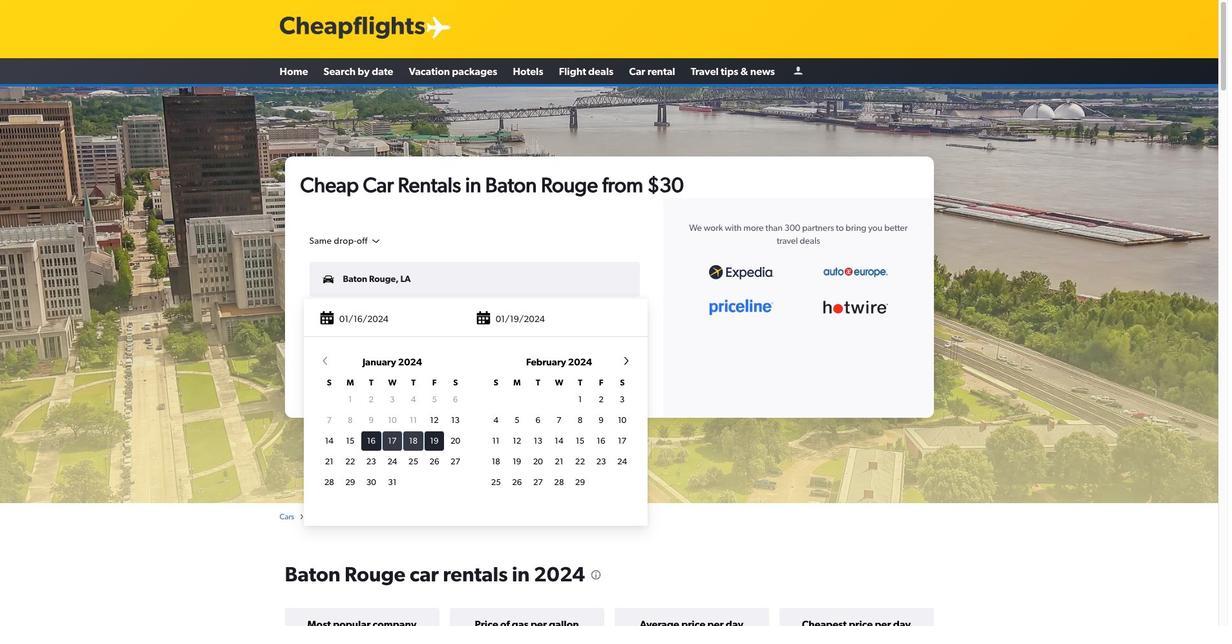 Task type: locate. For each thing, give the bounding box(es) containing it.
None text field
[[309, 301, 643, 339]]

expedia image
[[709, 265, 774, 279]]

baton rouge image
[[0, 87, 1219, 503]]

None text field
[[309, 262, 640, 297], [309, 305, 640, 339], [309, 262, 640, 297], [309, 305, 640, 339]]

start date calendar input use left and right arrow keys to change day. use up and down arrow keys to change week. tab
[[309, 354, 643, 519]]

autoeurope image
[[824, 267, 889, 278]]

hotwire image
[[824, 301, 889, 314]]



Task type: vqa. For each thing, say whether or not it's contained in the screenshot.
text box
yes



Task type: describe. For each thing, give the bounding box(es) containing it.
Car drop-off location Same drop-off field
[[309, 235, 382, 247]]

priceline image
[[709, 299, 774, 315]]



